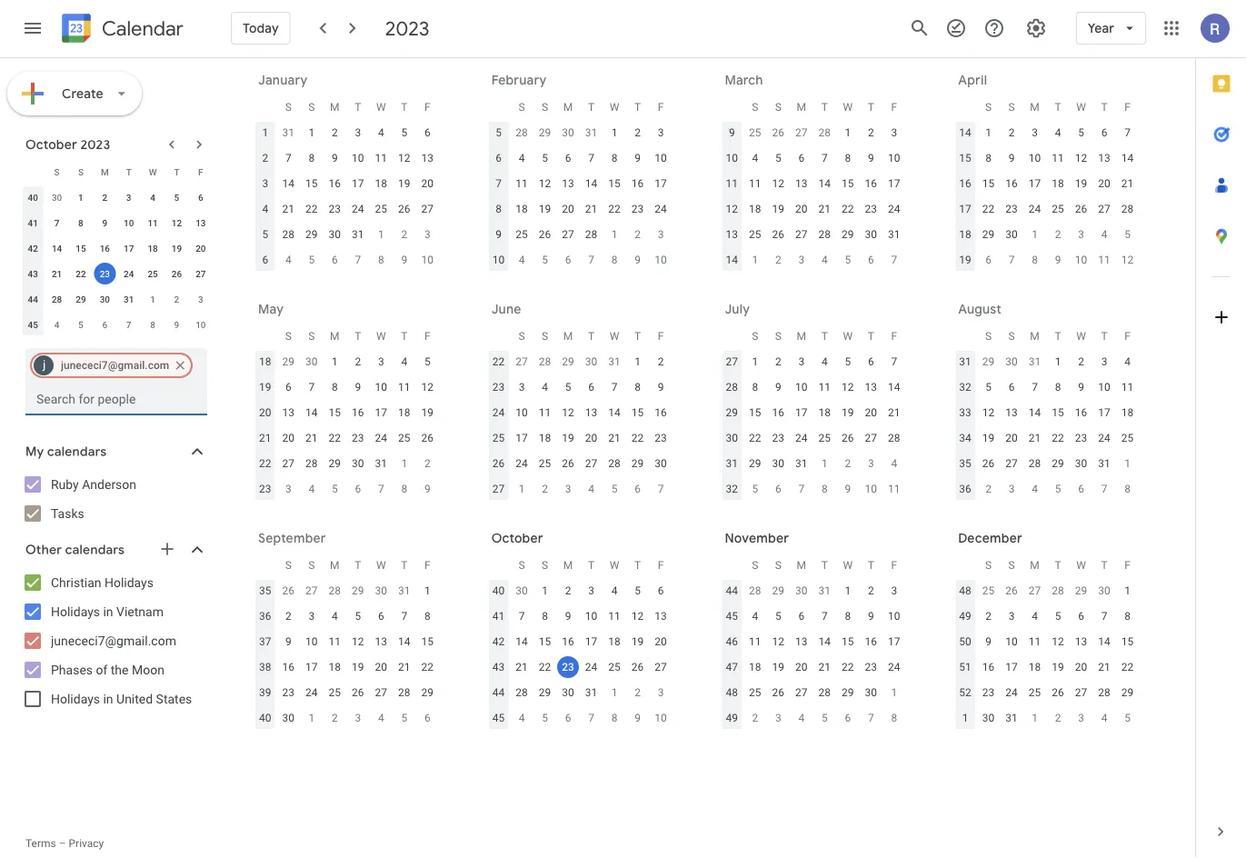 Task type: locate. For each thing, give the bounding box(es) containing it.
28
[[516, 126, 528, 139], [819, 126, 831, 139], [1121, 203, 1134, 215], [282, 228, 294, 241], [585, 228, 597, 241], [819, 228, 831, 241], [52, 294, 62, 304], [539, 355, 551, 368], [726, 381, 738, 394], [888, 432, 900, 444], [305, 457, 318, 470], [608, 457, 621, 470], [1029, 457, 1041, 470], [329, 584, 341, 597], [749, 584, 761, 597], [1052, 584, 1064, 597], [398, 686, 410, 699], [516, 686, 528, 699], [819, 686, 831, 699], [1098, 686, 1110, 699]]

23, today element for 23 cell within the grid
[[94, 263, 116, 285]]

calendars
[[47, 444, 107, 460], [65, 542, 125, 558]]

row group for august
[[954, 349, 1139, 502]]

f for january
[[424, 101, 430, 114]]

november 10 element for "october 2023" grid
[[190, 314, 212, 335]]

0 vertical spatial 23, today element
[[94, 263, 116, 285]]

row containing 28
[[720, 374, 906, 400]]

february 25 element
[[744, 122, 766, 144]]

row containing 4
[[254, 196, 439, 222]]

0 horizontal spatial 35
[[259, 584, 271, 597]]

2 in from the top
[[103, 691, 113, 706]]

23 element right 39
[[277, 682, 299, 704]]

row group inside the august grid
[[954, 349, 1139, 502]]

year button
[[1076, 6, 1146, 50]]

1 vertical spatial 45
[[726, 610, 738, 623]]

14
[[959, 126, 971, 139], [1121, 152, 1134, 165], [282, 177, 294, 190], [585, 177, 597, 190], [819, 177, 831, 190], [52, 243, 62, 254], [726, 254, 738, 266], [888, 381, 900, 394], [305, 406, 318, 419], [608, 406, 621, 419], [1029, 406, 1041, 419], [398, 635, 410, 648], [516, 635, 528, 648], [819, 635, 831, 648], [1098, 635, 1110, 648]]

20 element up may 4 "element"
[[1093, 173, 1115, 195]]

1 vertical spatial november 2 element
[[627, 682, 649, 704]]

november 3 element for october grid
[[650, 682, 672, 704]]

add other calendars image
[[158, 540, 176, 558]]

create button
[[7, 72, 142, 115]]

40 for september 30 "element" related to row group inside the october grid
[[492, 584, 505, 597]]

20
[[421, 177, 434, 190], [1098, 177, 1110, 190], [562, 203, 574, 215], [795, 203, 808, 215], [196, 243, 206, 254], [259, 406, 271, 419], [865, 406, 877, 419], [282, 432, 294, 444], [585, 432, 597, 444], [1006, 432, 1018, 444], [655, 635, 667, 648], [375, 661, 387, 674], [795, 661, 808, 674], [1075, 661, 1087, 674]]

0 horizontal spatial 23 cell
[[93, 261, 117, 286]]

27 element up december 4 element
[[791, 682, 812, 704]]

27 up may 4 "element"
[[1098, 203, 1110, 215]]

privacy link
[[69, 837, 104, 850]]

23 element
[[324, 198, 346, 220], [627, 198, 649, 220], [860, 198, 882, 220], [1001, 198, 1023, 220], [347, 427, 369, 449], [650, 427, 672, 449], [767, 427, 789, 449], [1070, 427, 1092, 449], [860, 656, 882, 678], [277, 682, 299, 704], [978, 682, 999, 704]]

november 7 element
[[118, 314, 140, 335], [580, 707, 602, 729]]

27 inside 'january' grid
[[421, 203, 434, 215]]

36 left september 2 element
[[959, 483, 971, 495]]

m inside april grid
[[1030, 101, 1040, 114]]

23 element up december 7 "element" at the right bottom
[[860, 656, 882, 678]]

20 element inside the august grid
[[1001, 427, 1023, 449]]

27
[[795, 126, 808, 139], [421, 203, 434, 215], [1098, 203, 1110, 215], [562, 228, 574, 241], [795, 228, 808, 241], [196, 268, 206, 279], [516, 355, 528, 368], [726, 355, 738, 368], [865, 432, 877, 444], [282, 457, 294, 470], [585, 457, 597, 470], [1006, 457, 1018, 470], [492, 483, 505, 495], [305, 584, 318, 597], [1029, 584, 1041, 597], [655, 661, 667, 674], [375, 686, 387, 699], [795, 686, 808, 699], [1075, 686, 1087, 699]]

None search field
[[0, 341, 225, 415]]

m inside the august grid
[[1030, 330, 1040, 343]]

selected people list box
[[25, 348, 207, 383]]

36
[[959, 483, 971, 495], [259, 610, 271, 623]]

27 up march 6 element
[[562, 228, 574, 241]]

november 1 element
[[142, 288, 164, 310], [604, 682, 625, 704]]

0 vertical spatial september 30 element
[[46, 186, 68, 208]]

13 inside february grid
[[562, 177, 574, 190]]

0 vertical spatial 49
[[959, 610, 971, 623]]

26 inside 'may' grid
[[421, 432, 434, 444]]

26 inside november grid
[[772, 686, 784, 699]]

august 11 element
[[883, 478, 905, 500]]

row group inside march grid
[[720, 120, 906, 273]]

23 element up may 7 element
[[1001, 198, 1023, 220]]

8 inside 'element'
[[1124, 483, 1131, 495]]

0 horizontal spatial 36
[[259, 610, 271, 623]]

48 down 47
[[726, 686, 738, 699]]

october for october 2023
[[25, 136, 77, 153]]

26
[[772, 126, 784, 139], [398, 203, 410, 215], [1075, 203, 1087, 215], [539, 228, 551, 241], [772, 228, 784, 241], [172, 268, 182, 279], [421, 432, 434, 444], [842, 432, 854, 444], [492, 457, 505, 470], [562, 457, 574, 470], [982, 457, 995, 470], [282, 584, 294, 597], [1006, 584, 1018, 597], [631, 661, 644, 674], [352, 686, 364, 699], [772, 686, 784, 699], [1052, 686, 1064, 699]]

february 3 element
[[417, 224, 438, 245]]

w for september
[[376, 559, 386, 572]]

0 horizontal spatial september 30 element
[[46, 186, 68, 208]]

holidays up vietnam
[[104, 575, 154, 590]]

july 2 element
[[534, 478, 556, 500]]

8
[[308, 152, 315, 165], [611, 152, 618, 165], [845, 152, 851, 165], [985, 152, 992, 165], [495, 203, 502, 215], [78, 217, 83, 228], [378, 254, 384, 266], [611, 254, 618, 266], [1032, 254, 1038, 266], [150, 319, 155, 330], [332, 381, 338, 394], [635, 381, 641, 394], [752, 381, 758, 394], [1055, 381, 1061, 394], [401, 483, 407, 495], [822, 483, 828, 495], [1124, 483, 1131, 495], [424, 610, 430, 623], [542, 610, 548, 623], [845, 610, 851, 623], [1124, 610, 1131, 623], [611, 712, 618, 724], [891, 712, 897, 724]]

row containing 7
[[487, 171, 672, 196]]

24
[[352, 203, 364, 215], [655, 203, 667, 215], [888, 203, 900, 215], [1029, 203, 1041, 215], [124, 268, 134, 279], [492, 406, 505, 419], [375, 432, 387, 444], [795, 432, 808, 444], [1098, 432, 1110, 444], [516, 457, 528, 470], [585, 661, 597, 674], [888, 661, 900, 674], [305, 686, 318, 699], [1006, 686, 1018, 699]]

1 horizontal spatial 48
[[959, 584, 971, 597]]

column header down august
[[954, 324, 977, 349]]

49 left december 2 element
[[726, 712, 738, 724]]

holidays down phases
[[51, 691, 100, 706]]

17 element
[[347, 173, 369, 195], [650, 173, 672, 195], [883, 173, 905, 195], [1024, 173, 1046, 195], [118, 237, 140, 259], [370, 402, 392, 424], [791, 402, 812, 424], [1093, 402, 1115, 424], [511, 427, 533, 449], [580, 631, 602, 653], [883, 631, 905, 653], [301, 656, 322, 678], [1001, 656, 1023, 678]]

0 vertical spatial november 4 element
[[46, 314, 68, 335]]

row group inside december grid
[[954, 578, 1139, 731]]

july 7 element
[[650, 478, 672, 500]]

in
[[103, 604, 113, 619], [103, 691, 113, 706]]

0 vertical spatial november 6 element
[[94, 314, 116, 335]]

0 vertical spatial 43
[[28, 268, 38, 279]]

31 inside october grid
[[585, 686, 597, 699]]

row group containing 18
[[254, 349, 439, 502]]

april 4 element
[[814, 249, 836, 271]]

1 horizontal spatial 45
[[492, 712, 505, 724]]

25 element
[[370, 198, 392, 220], [1047, 198, 1069, 220], [511, 224, 533, 245], [744, 224, 766, 245], [142, 263, 164, 285], [393, 427, 415, 449], [814, 427, 836, 449], [1117, 427, 1138, 449], [534, 453, 556, 474], [604, 656, 625, 678], [324, 682, 346, 704], [744, 682, 766, 704], [1024, 682, 1046, 704]]

f inside july grid
[[891, 330, 897, 343]]

1 vertical spatial november 8 element
[[604, 707, 625, 729]]

1 horizontal spatial 43
[[492, 661, 505, 674]]

november 2 element for november 3 "element" associated with october grid
[[627, 682, 649, 704]]

m for march
[[797, 101, 806, 114]]

16 inside 'january' grid
[[329, 177, 341, 190]]

25 inside april grid
[[1052, 203, 1064, 215]]

ruby anderson
[[51, 477, 136, 492]]

0 horizontal spatial november 5 element
[[70, 314, 92, 335]]

20 element inside october grid
[[650, 631, 672, 653]]

row group containing 22
[[487, 349, 672, 502]]

27 left may 28 element
[[516, 355, 528, 368]]

23, today element for 23 cell in the october grid
[[557, 656, 579, 678]]

22 inside february grid
[[608, 203, 621, 215]]

0 horizontal spatial november 9 element
[[166, 314, 188, 335]]

2
[[332, 126, 338, 139], [635, 126, 641, 139], [868, 126, 874, 139], [1009, 126, 1015, 139], [262, 152, 268, 165], [102, 192, 107, 203], [401, 228, 407, 241], [635, 228, 641, 241], [1055, 228, 1061, 241], [775, 254, 781, 266], [174, 294, 179, 304], [355, 355, 361, 368], [658, 355, 664, 368], [775, 355, 781, 368], [1078, 355, 1084, 368], [424, 457, 430, 470], [845, 457, 851, 470], [542, 483, 548, 495], [985, 483, 992, 495], [565, 584, 571, 597], [868, 584, 874, 597], [285, 610, 291, 623], [985, 610, 992, 623], [635, 686, 641, 699], [332, 712, 338, 724], [752, 712, 758, 724], [1055, 712, 1061, 724]]

13 element inside "october 2023" grid
[[190, 212, 212, 234]]

12 element
[[393, 147, 415, 169], [1070, 147, 1092, 169], [534, 173, 556, 195], [767, 173, 789, 195], [166, 212, 188, 234], [417, 376, 438, 398], [837, 376, 859, 398], [557, 402, 579, 424], [978, 402, 999, 424], [627, 605, 649, 627], [347, 631, 369, 653], [767, 631, 789, 653], [1047, 631, 1069, 653]]

january 29 element
[[534, 122, 556, 144]]

november 30 element
[[1093, 580, 1115, 602]]

25
[[749, 126, 761, 139], [375, 203, 387, 215], [1052, 203, 1064, 215], [516, 228, 528, 241], [749, 228, 761, 241], [148, 268, 158, 279], [398, 432, 410, 444], [492, 432, 505, 444], [819, 432, 831, 444], [1121, 432, 1134, 444], [539, 457, 551, 470], [982, 584, 995, 597], [608, 661, 621, 674], [329, 686, 341, 699], [749, 686, 761, 699], [1029, 686, 1041, 699]]

0 vertical spatial november 9 element
[[166, 314, 188, 335]]

20 inside june grid
[[585, 432, 597, 444]]

march
[[725, 72, 763, 88]]

w for december
[[1076, 559, 1086, 572]]

november
[[725, 530, 789, 546]]

45
[[28, 319, 38, 330], [726, 610, 738, 623], [492, 712, 505, 724]]

column header down may
[[254, 324, 277, 349]]

row group inside 'january' grid
[[254, 120, 439, 273]]

13
[[421, 152, 434, 165], [1098, 152, 1110, 165], [562, 177, 574, 190], [795, 177, 808, 190], [196, 217, 206, 228], [726, 228, 738, 241], [865, 381, 877, 394], [282, 406, 294, 419], [585, 406, 597, 419], [1006, 406, 1018, 419], [655, 610, 667, 623], [375, 635, 387, 648], [795, 635, 808, 648], [1075, 635, 1087, 648]]

row group for november
[[720, 578, 906, 731]]

june 7 element
[[370, 478, 392, 500]]

row containing 38
[[254, 654, 439, 680]]

holidays in united states
[[51, 691, 192, 706]]

20 element up july 4 element
[[580, 427, 602, 449]]

19 inside february grid
[[539, 203, 551, 215]]

27 up september 3 element
[[1006, 457, 1018, 470]]

27 element up june 3 element
[[277, 453, 299, 474]]

row group containing 31
[[954, 349, 1139, 502]]

48
[[959, 584, 971, 597], [726, 686, 738, 699]]

march 3 element
[[650, 224, 672, 245]]

1 vertical spatial november 10 element
[[650, 707, 672, 729]]

22 inside "october 2023" grid
[[76, 268, 86, 279]]

0 vertical spatial 41
[[28, 217, 38, 228]]

today
[[243, 20, 279, 36]]

row containing 46
[[720, 629, 906, 654]]

october 5 element
[[393, 707, 415, 729]]

32 up 33 at the top of the page
[[959, 381, 971, 394]]

18 inside february grid
[[516, 203, 528, 215]]

0 vertical spatial november 2 element
[[166, 288, 188, 310]]

0 vertical spatial 45
[[28, 319, 38, 330]]

20 inside february grid
[[562, 203, 574, 215]]

1 horizontal spatial november 7 element
[[580, 707, 602, 729]]

1 vertical spatial 23, today element
[[557, 656, 579, 678]]

23
[[329, 203, 341, 215], [631, 203, 644, 215], [865, 203, 877, 215], [1006, 203, 1018, 215], [100, 268, 110, 279], [492, 381, 505, 394], [352, 432, 364, 444], [655, 432, 667, 444], [772, 432, 784, 444], [1075, 432, 1087, 444], [259, 483, 271, 495], [562, 661, 574, 674], [865, 661, 877, 674], [282, 686, 294, 699], [982, 686, 995, 699]]

0 vertical spatial november 7 element
[[118, 314, 140, 335]]

september 7 element
[[1093, 478, 1115, 500]]

23 cell
[[93, 261, 117, 286], [557, 654, 580, 680]]

0 vertical spatial 36
[[959, 483, 971, 495]]

4
[[378, 126, 384, 139], [1055, 126, 1061, 139], [519, 152, 525, 165], [752, 152, 758, 165], [150, 192, 155, 203], [262, 203, 268, 215], [1101, 228, 1107, 241], [285, 254, 291, 266], [519, 254, 525, 266], [822, 254, 828, 266], [54, 319, 59, 330], [401, 355, 407, 368], [822, 355, 828, 368], [1124, 355, 1131, 368], [542, 381, 548, 394], [891, 457, 897, 470], [308, 483, 315, 495], [588, 483, 594, 495], [1032, 483, 1038, 495], [611, 584, 618, 597], [332, 610, 338, 623], [752, 610, 758, 623], [1032, 610, 1038, 623], [378, 712, 384, 724], [519, 712, 525, 724], [798, 712, 805, 724], [1101, 712, 1107, 724]]

21 inside "october 2023" grid
[[52, 268, 62, 279]]

row group containing 35
[[254, 578, 439, 731]]

1 vertical spatial september 30 element
[[511, 580, 533, 602]]

0 horizontal spatial 45
[[28, 319, 38, 330]]

2 horizontal spatial 44
[[726, 584, 738, 597]]

row containing 13
[[720, 222, 906, 247]]

january
[[258, 72, 308, 88]]

26 inside november 26 element
[[1006, 584, 1018, 597]]

34
[[959, 432, 971, 444]]

calendar
[[102, 16, 183, 41]]

row group containing 9
[[720, 120, 906, 273]]

27 left july 1 element
[[492, 483, 505, 495]]

0 horizontal spatial 40
[[28, 192, 38, 203]]

january 2 element
[[1047, 707, 1069, 729]]

15 inside december grid
[[1121, 635, 1134, 648]]

27 inside february grid
[[562, 228, 574, 241]]

11 inside the september grid
[[329, 635, 341, 648]]

1
[[262, 126, 268, 139], [308, 126, 315, 139], [611, 126, 618, 139], [845, 126, 851, 139], [985, 126, 992, 139], [78, 192, 83, 203], [378, 228, 384, 241], [611, 228, 618, 241], [1032, 228, 1038, 241], [752, 254, 758, 266], [150, 294, 155, 304], [332, 355, 338, 368], [635, 355, 641, 368], [752, 355, 758, 368], [1055, 355, 1061, 368], [401, 457, 407, 470], [822, 457, 828, 470], [1124, 457, 1131, 470], [519, 483, 525, 495], [424, 584, 430, 597], [542, 584, 548, 597], [845, 584, 851, 597], [1124, 584, 1131, 597], [611, 686, 618, 699], [891, 686, 897, 699], [308, 712, 315, 724], [962, 712, 968, 724], [1032, 712, 1038, 724]]

0 horizontal spatial november 8 element
[[142, 314, 164, 335]]

f for october
[[658, 559, 664, 572]]

32 left 'august 5' element at the right of the page
[[726, 483, 738, 495]]

27 element left 47
[[650, 656, 672, 678]]

27 up october 4 'element' on the left of page
[[375, 686, 387, 699]]

13 element inside april grid
[[1093, 147, 1115, 169]]

0 vertical spatial 44
[[28, 294, 38, 304]]

october down july 1 element
[[492, 530, 543, 546]]

27 inside april grid
[[1098, 203, 1110, 215]]

17 inside december grid
[[1006, 661, 1018, 674]]

row group containing 14
[[954, 120, 1139, 273]]

m for september
[[330, 559, 339, 572]]

1 horizontal spatial november 2 element
[[627, 682, 649, 704]]

12 inside june grid
[[562, 406, 574, 419]]

31 inside august 31 'element'
[[398, 584, 410, 597]]

row containing 25
[[487, 425, 672, 451]]

13 element inside february grid
[[557, 173, 579, 195]]

in left united at the left of page
[[103, 691, 113, 706]]

20 element up "august 3" element
[[860, 402, 882, 424]]

20 element up december 4 element
[[791, 656, 812, 678]]

35 left august 26 element
[[259, 584, 271, 597]]

april grid
[[950, 95, 1139, 273]]

1 column header from the left
[[254, 324, 277, 349]]

1 vertical spatial november 6 element
[[557, 707, 579, 729]]

f inside march grid
[[891, 101, 897, 114]]

28 element
[[1117, 198, 1138, 220], [277, 224, 299, 245], [580, 224, 602, 245], [814, 224, 836, 245], [46, 288, 68, 310], [883, 427, 905, 449], [301, 453, 322, 474], [604, 453, 625, 474], [1024, 453, 1046, 474], [393, 682, 415, 704], [511, 682, 533, 704], [814, 682, 836, 704], [1093, 682, 1115, 704]]

march 9 element
[[627, 249, 649, 271]]

1 horizontal spatial 40
[[259, 712, 271, 724]]

0 horizontal spatial november 3 element
[[190, 288, 212, 310]]

0 vertical spatial november 8 element
[[142, 314, 164, 335]]

0 horizontal spatial 49
[[726, 712, 738, 724]]

22 element inside 'may' grid
[[324, 427, 346, 449]]

w inside the september grid
[[376, 559, 386, 572]]

august 10 element
[[860, 478, 882, 500]]

27 element up july 4 element
[[580, 453, 602, 474]]

2 vertical spatial 44
[[492, 686, 505, 699]]

1 horizontal spatial 41
[[492, 610, 505, 623]]

october 2023 grid
[[17, 159, 213, 337]]

20 element inside march grid
[[791, 198, 812, 220]]

row containing 21
[[254, 425, 439, 451]]

0 vertical spatial 42
[[28, 243, 38, 254]]

27 element left "february 4" element
[[190, 263, 212, 285]]

june 9 element
[[417, 478, 438, 500]]

14 inside june grid
[[608, 406, 621, 419]]

22 inside july grid
[[749, 432, 761, 444]]

1 horizontal spatial november 5 element
[[534, 707, 556, 729]]

m inside october grid
[[563, 559, 573, 572]]

15 inside 'may' grid
[[329, 406, 341, 419]]

0 horizontal spatial 42
[[28, 243, 38, 254]]

column header for august
[[954, 324, 977, 349]]

Search for people text field
[[36, 383, 196, 415]]

w for october
[[610, 559, 619, 572]]

1 horizontal spatial november 9 element
[[627, 707, 649, 729]]

12 inside july grid
[[842, 381, 854, 394]]

4 inside "element"
[[1101, 228, 1107, 241]]

t
[[355, 101, 361, 114], [401, 101, 408, 114], [588, 101, 595, 114], [634, 101, 641, 114], [821, 101, 828, 114], [868, 101, 874, 114], [1055, 101, 1061, 114], [1101, 101, 1108, 114], [126, 166, 132, 177], [174, 166, 179, 177], [355, 330, 361, 343], [401, 330, 408, 343], [588, 330, 595, 343], [634, 330, 641, 343], [821, 330, 828, 343], [868, 330, 874, 343], [1055, 330, 1061, 343], [1101, 330, 1108, 343], [355, 559, 361, 572], [401, 559, 408, 572], [588, 559, 595, 572], [634, 559, 641, 572], [821, 559, 828, 572], [868, 559, 874, 572], [1055, 559, 1061, 572], [1101, 559, 1108, 572]]

42
[[28, 243, 38, 254], [492, 635, 505, 648]]

today button
[[231, 6, 291, 50]]

13 element inside december grid
[[1070, 631, 1092, 653]]

f for september
[[424, 559, 430, 572]]

16 inside december grid
[[982, 661, 995, 674]]

48 left november 25 "element"
[[959, 584, 971, 597]]

1 vertical spatial 42
[[492, 635, 505, 648]]

23 inside february grid
[[631, 203, 644, 215]]

31 element
[[347, 224, 369, 245], [883, 224, 905, 245], [118, 288, 140, 310], [370, 453, 392, 474], [791, 453, 812, 474], [1093, 453, 1115, 474], [580, 682, 602, 704], [1001, 707, 1023, 729]]

f for march
[[891, 101, 897, 114]]

36 up the 37
[[259, 610, 271, 623]]

22 inside the september grid
[[421, 661, 434, 674]]

45 up junececi7@gmail.com, selected option
[[28, 319, 38, 330]]

20 element left "february 4" element
[[190, 237, 212, 259]]

32
[[959, 381, 971, 394], [726, 483, 738, 495]]

row group containing 44
[[720, 578, 906, 731]]

november 4 element for "october 2023" grid
[[46, 314, 68, 335]]

2 inside row
[[262, 152, 268, 165]]

1 horizontal spatial november 10 element
[[650, 707, 672, 729]]

49
[[959, 610, 971, 623], [726, 712, 738, 724]]

9 inside june grid
[[658, 381, 664, 394]]

december 1 element
[[883, 682, 905, 704]]

35
[[959, 457, 971, 470], [259, 584, 271, 597]]

vietnam
[[116, 604, 164, 619]]

0 horizontal spatial november 6 element
[[94, 314, 116, 335]]

october
[[25, 136, 77, 153], [492, 530, 543, 546]]

february
[[492, 72, 547, 88]]

38
[[259, 661, 271, 674]]

1 horizontal spatial 44
[[492, 686, 505, 699]]

20 element up february 3 'element'
[[417, 173, 438, 195]]

row group for october
[[487, 578, 672, 731]]

november 2 element
[[166, 288, 188, 310], [627, 682, 649, 704]]

27 left 47
[[655, 661, 667, 674]]

february 10 element
[[417, 249, 438, 271]]

may 12 element
[[1117, 249, 1138, 271]]

calendars for other calendars
[[65, 542, 125, 558]]

june grid
[[483, 324, 672, 502]]

row group for january
[[254, 120, 439, 273]]

february 1 element
[[370, 224, 392, 245]]

25 inside the september grid
[[329, 686, 341, 699]]

29
[[539, 126, 551, 139], [305, 228, 318, 241], [842, 228, 854, 241], [982, 228, 995, 241], [76, 294, 86, 304], [282, 355, 294, 368], [562, 355, 574, 368], [982, 355, 995, 368], [726, 406, 738, 419], [329, 457, 341, 470], [631, 457, 644, 470], [749, 457, 761, 470], [1052, 457, 1064, 470], [352, 584, 364, 597], [772, 584, 784, 597], [1075, 584, 1087, 597], [421, 686, 434, 699], [539, 686, 551, 699], [842, 686, 854, 699], [1121, 686, 1134, 699]]

july 1 element
[[511, 478, 533, 500]]

2 horizontal spatial 40
[[492, 584, 505, 597]]

9 inside the august grid
[[1078, 381, 1084, 394]]

10 element
[[347, 147, 369, 169], [650, 147, 672, 169], [883, 147, 905, 169], [1024, 147, 1046, 169], [118, 212, 140, 234], [370, 376, 392, 398], [791, 376, 812, 398], [1093, 376, 1115, 398], [511, 402, 533, 424], [580, 605, 602, 627], [883, 605, 905, 627], [301, 631, 322, 653], [1001, 631, 1023, 653]]

1 inside february 1 element
[[378, 228, 384, 241]]

9
[[729, 126, 735, 139], [332, 152, 338, 165], [635, 152, 641, 165], [868, 152, 874, 165], [1009, 152, 1015, 165], [102, 217, 107, 228], [495, 228, 502, 241], [401, 254, 407, 266], [635, 254, 641, 266], [1055, 254, 1061, 266], [174, 319, 179, 330], [355, 381, 361, 394], [658, 381, 664, 394], [775, 381, 781, 394], [1078, 381, 1084, 394], [424, 483, 430, 495], [845, 483, 851, 495], [565, 610, 571, 623], [868, 610, 874, 623], [285, 635, 291, 648], [985, 635, 992, 648], [635, 712, 641, 724]]

27 down july
[[726, 355, 738, 368]]

0 horizontal spatial 43
[[28, 268, 38, 279]]

1 horizontal spatial november 1 element
[[604, 682, 625, 704]]

december 7 element
[[860, 707, 882, 729]]

calendars up 'ruby'
[[47, 444, 107, 460]]

1 horizontal spatial 2023
[[385, 15, 430, 41]]

1 horizontal spatial november 6 element
[[557, 707, 579, 729]]

0 horizontal spatial november 10 element
[[190, 314, 212, 335]]

26 element
[[393, 198, 415, 220], [1070, 198, 1092, 220], [534, 224, 556, 245], [767, 224, 789, 245], [166, 263, 188, 285], [417, 427, 438, 449], [837, 427, 859, 449], [557, 453, 579, 474], [978, 453, 999, 474], [627, 656, 649, 678], [347, 682, 369, 704], [767, 682, 789, 704], [1047, 682, 1069, 704]]

november 1 element for "october 2023" grid's november 3 "element" november 8 element
[[142, 288, 164, 310]]

19
[[398, 177, 410, 190], [1075, 177, 1087, 190], [539, 203, 551, 215], [772, 203, 784, 215], [172, 243, 182, 254], [959, 254, 971, 266], [259, 381, 271, 394], [421, 406, 434, 419], [842, 406, 854, 419], [562, 432, 574, 444], [982, 432, 995, 444], [631, 635, 644, 648], [352, 661, 364, 674], [772, 661, 784, 674], [1052, 661, 1064, 674]]

september 30 element
[[46, 186, 68, 208], [511, 580, 533, 602]]

10
[[352, 152, 364, 165], [655, 152, 667, 165], [726, 152, 738, 165], [888, 152, 900, 165], [1029, 152, 1041, 165], [124, 217, 134, 228], [421, 254, 434, 266], [492, 254, 505, 266], [655, 254, 667, 266], [1075, 254, 1087, 266], [196, 319, 206, 330], [375, 381, 387, 394], [795, 381, 808, 394], [1098, 381, 1110, 394], [516, 406, 528, 419], [865, 483, 877, 495], [585, 610, 597, 623], [888, 610, 900, 623], [305, 635, 318, 648], [1006, 635, 1018, 648], [655, 712, 667, 724]]

40
[[28, 192, 38, 203], [492, 584, 505, 597], [259, 712, 271, 724]]

12
[[398, 152, 410, 165], [1075, 152, 1087, 165], [539, 177, 551, 190], [772, 177, 784, 190], [726, 203, 738, 215], [172, 217, 182, 228], [1121, 254, 1134, 266], [421, 381, 434, 394], [842, 381, 854, 394], [562, 406, 574, 419], [982, 406, 995, 419], [631, 610, 644, 623], [352, 635, 364, 648], [772, 635, 784, 648], [1052, 635, 1064, 648]]

41 for september 30 "element" related to row group inside the october grid
[[492, 610, 505, 623]]

november grid
[[717, 553, 906, 731]]

1 vertical spatial november 1 element
[[604, 682, 625, 704]]

49 up 50
[[959, 610, 971, 623]]

november 7 element for "october 2023" grid's november 4 element's november 5 element's november 6 element
[[118, 314, 140, 335]]

w inside december grid
[[1076, 559, 1086, 572]]

row containing 17
[[954, 196, 1139, 222]]

27 up december 4 element
[[795, 686, 808, 699]]

20 element up april 3 element
[[791, 198, 812, 220]]

1 vertical spatial 36
[[259, 610, 271, 623]]

1 vertical spatial 49
[[726, 712, 738, 724]]

20 element right 34
[[1001, 427, 1023, 449]]

march 10 element
[[650, 249, 672, 271]]

27 element up march 6 element
[[557, 224, 579, 245]]

november 6 element
[[94, 314, 116, 335], [557, 707, 579, 729]]

3
[[355, 126, 361, 139], [658, 126, 664, 139], [891, 126, 897, 139], [1032, 126, 1038, 139], [262, 177, 268, 190], [126, 192, 131, 203], [424, 228, 430, 241], [658, 228, 664, 241], [1078, 228, 1084, 241], [798, 254, 805, 266], [198, 294, 203, 304], [378, 355, 384, 368], [798, 355, 805, 368], [1101, 355, 1107, 368], [519, 381, 525, 394], [868, 457, 874, 470], [285, 483, 291, 495], [565, 483, 571, 495], [1009, 483, 1015, 495], [588, 584, 594, 597], [891, 584, 897, 597], [308, 610, 315, 623], [1009, 610, 1015, 623], [658, 686, 664, 699], [355, 712, 361, 724], [775, 712, 781, 724], [1078, 712, 1084, 724]]

october 3 element
[[347, 707, 369, 729]]

other calendars button
[[4, 535, 225, 564]]

0 vertical spatial 35
[[959, 457, 971, 470]]

1 vertical spatial november 4 element
[[511, 707, 533, 729]]

23 cell for october grid's november 4 element
[[557, 654, 580, 680]]

15 inside july grid
[[749, 406, 761, 419]]

40 inside october grid
[[492, 584, 505, 597]]

0 vertical spatial 23 cell
[[93, 261, 117, 286]]

19 inside october grid
[[631, 635, 644, 648]]

december 31 element
[[277, 122, 299, 144]]

44 for "october 2023" grid
[[28, 294, 38, 304]]

w
[[376, 101, 386, 114], [610, 101, 619, 114], [843, 101, 853, 114], [1076, 101, 1086, 114], [149, 166, 157, 177], [376, 330, 386, 343], [610, 330, 619, 343], [843, 330, 853, 343], [1076, 330, 1086, 343], [376, 559, 386, 572], [610, 559, 619, 572], [843, 559, 853, 572], [1076, 559, 1086, 572]]

november 8 element for november 3 "element" associated with october grid
[[604, 707, 625, 729]]

29 element
[[301, 224, 322, 245], [837, 224, 859, 245], [978, 224, 999, 245], [70, 288, 92, 310], [324, 453, 346, 474], [627, 453, 649, 474], [744, 453, 766, 474], [1047, 453, 1069, 474], [417, 682, 438, 704], [534, 682, 556, 704], [837, 682, 859, 704], [1117, 682, 1138, 704]]

1 in from the top
[[103, 604, 113, 619]]

row containing 26
[[487, 451, 672, 476]]

march 6 element
[[557, 249, 579, 271]]

january 31 element
[[580, 122, 602, 144]]

13 element
[[417, 147, 438, 169], [1093, 147, 1115, 169], [557, 173, 579, 195], [791, 173, 812, 195], [190, 212, 212, 234], [860, 376, 882, 398], [277, 402, 299, 424], [580, 402, 602, 424], [1001, 402, 1023, 424], [650, 605, 672, 627], [370, 631, 392, 653], [791, 631, 812, 653], [1070, 631, 1092, 653]]

row containing 39
[[254, 680, 439, 705]]

27 element up february 3 'element'
[[417, 198, 438, 220]]

january 28 element
[[511, 122, 533, 144]]

1 vertical spatial october
[[492, 530, 543, 546]]

27 element up october 4 'element' on the left of page
[[370, 682, 392, 704]]

22
[[305, 203, 318, 215], [608, 203, 621, 215], [842, 203, 854, 215], [982, 203, 995, 215], [76, 268, 86, 279], [492, 355, 505, 368], [329, 432, 341, 444], [631, 432, 644, 444], [749, 432, 761, 444], [1052, 432, 1064, 444], [259, 457, 271, 470], [421, 661, 434, 674], [539, 661, 551, 674], [842, 661, 854, 674], [1121, 661, 1134, 674]]

november 4 element
[[46, 314, 68, 335], [511, 707, 533, 729]]

row group containing 27
[[720, 349, 906, 502]]

11 inside february grid
[[516, 177, 528, 190]]

september grid
[[250, 553, 439, 731]]

1 horizontal spatial column header
[[954, 324, 977, 349]]

27 element inside february grid
[[557, 224, 579, 245]]

november 3 element for "october 2023" grid
[[190, 288, 212, 310]]

0 horizontal spatial 41
[[28, 217, 38, 228]]

row group containing 1
[[254, 120, 439, 273]]

10 inside december grid
[[1006, 635, 1018, 648]]

august 31 element
[[393, 580, 415, 602]]

holidays for holidays in united states
[[51, 691, 100, 706]]

row containing 20
[[254, 400, 439, 425]]

february 7 element
[[347, 249, 369, 271]]

calendars up christian holidays
[[65, 542, 125, 558]]

20 element left 46
[[650, 631, 672, 653]]

december 8 element
[[883, 707, 905, 729]]

w for july
[[843, 330, 853, 343]]

m
[[330, 101, 339, 114], [563, 101, 573, 114], [797, 101, 806, 114], [1030, 101, 1040, 114], [101, 166, 109, 177], [330, 330, 339, 343], [563, 330, 573, 343], [797, 330, 806, 343], [1030, 330, 1040, 343], [330, 559, 339, 572], [563, 559, 573, 572], [797, 559, 806, 572], [1030, 559, 1040, 572]]

17
[[352, 177, 364, 190], [655, 177, 667, 190], [888, 177, 900, 190], [1029, 177, 1041, 190], [959, 203, 971, 215], [124, 243, 134, 254], [375, 406, 387, 419], [795, 406, 808, 419], [1098, 406, 1110, 419], [516, 432, 528, 444], [585, 635, 597, 648], [888, 635, 900, 648], [305, 661, 318, 674], [1006, 661, 1018, 674]]

18
[[375, 177, 387, 190], [1052, 177, 1064, 190], [516, 203, 528, 215], [749, 203, 761, 215], [959, 228, 971, 241], [148, 243, 158, 254], [259, 355, 271, 368], [398, 406, 410, 419], [819, 406, 831, 419], [1121, 406, 1134, 419], [539, 432, 551, 444], [608, 635, 621, 648], [329, 661, 341, 674], [749, 661, 761, 674], [1029, 661, 1041, 674]]

11 element
[[370, 147, 392, 169], [1047, 147, 1069, 169], [511, 173, 533, 195], [744, 173, 766, 195], [142, 212, 164, 234], [393, 376, 415, 398], [814, 376, 836, 398], [1117, 376, 1138, 398], [534, 402, 556, 424], [604, 605, 625, 627], [324, 631, 346, 653], [744, 631, 766, 653], [1024, 631, 1046, 653]]

row group containing 48
[[954, 578, 1139, 731]]

13 inside november grid
[[795, 635, 808, 648]]

2 vertical spatial 45
[[492, 712, 505, 724]]

1 inside september 1 element
[[1124, 457, 1131, 470]]

0 horizontal spatial november 2 element
[[166, 288, 188, 310]]

1 horizontal spatial october
[[492, 530, 543, 546]]

1 vertical spatial 2023
[[80, 136, 110, 153]]

s
[[285, 101, 292, 114], [308, 101, 315, 114], [518, 101, 525, 114], [542, 101, 548, 114], [752, 101, 758, 114], [775, 101, 782, 114], [985, 101, 992, 114], [1008, 101, 1015, 114], [54, 166, 60, 177], [78, 166, 84, 177], [285, 330, 292, 343], [308, 330, 315, 343], [518, 330, 525, 343], [542, 330, 548, 343], [752, 330, 758, 343], [775, 330, 782, 343], [985, 330, 992, 343], [1008, 330, 1015, 343], [285, 559, 292, 572], [308, 559, 315, 572], [518, 559, 525, 572], [542, 559, 548, 572], [752, 559, 758, 572], [775, 559, 782, 572], [985, 559, 992, 572], [1008, 559, 1015, 572]]

0 horizontal spatial november 1 element
[[142, 288, 164, 310]]

1 horizontal spatial 32
[[959, 381, 971, 394]]

christian
[[51, 575, 101, 590]]

10 inside the august grid
[[1098, 381, 1110, 394]]

22 inside december grid
[[1121, 661, 1134, 674]]

27 up june 3 element
[[282, 457, 294, 470]]

23 element up 'april 6' element
[[860, 198, 882, 220]]

27 left "february 4" element
[[196, 268, 206, 279]]

2 column header from the left
[[954, 324, 977, 349]]

0 vertical spatial november 10 element
[[190, 314, 212, 335]]

13 inside july grid
[[865, 381, 877, 394]]

0 horizontal spatial 44
[[28, 294, 38, 304]]

0 horizontal spatial column header
[[254, 324, 277, 349]]

27 element inside "october 2023" grid
[[190, 263, 212, 285]]

20 element up october 4 'element' on the left of page
[[370, 656, 392, 678]]

23 inside december grid
[[982, 686, 995, 699]]

41 for september 30 "element" corresponding to row group in the "october 2023" grid
[[28, 217, 38, 228]]

w for february
[[610, 101, 619, 114]]

1 vertical spatial 48
[[726, 686, 738, 699]]

23 element up the july 7 element
[[650, 427, 672, 449]]

tab list
[[1196, 58, 1246, 806]]

27 right the february 26 element at the right of page
[[795, 126, 808, 139]]

december 5 element
[[814, 707, 836, 729]]

35 down 34
[[959, 457, 971, 470]]

holidays
[[104, 575, 154, 590], [51, 604, 100, 619], [51, 691, 100, 706]]

1 vertical spatial 44
[[726, 584, 738, 597]]

44
[[28, 294, 38, 304], [726, 584, 738, 597], [492, 686, 505, 699]]

row containing 2
[[254, 145, 439, 171]]

settings menu image
[[1025, 17, 1047, 39]]

16
[[329, 177, 341, 190], [631, 177, 644, 190], [865, 177, 877, 190], [959, 177, 971, 190], [1006, 177, 1018, 190], [100, 243, 110, 254], [352, 406, 364, 419], [655, 406, 667, 419], [772, 406, 784, 419], [1075, 406, 1087, 419], [562, 635, 574, 648], [865, 635, 877, 648], [282, 661, 294, 674], [982, 661, 995, 674]]

1 vertical spatial calendars
[[65, 542, 125, 558]]

1 vertical spatial 43
[[492, 661, 505, 674]]

1 vertical spatial 32
[[726, 483, 738, 495]]

18 inside march grid
[[749, 203, 761, 215]]

1 vertical spatial holidays
[[51, 604, 100, 619]]

calendars for my calendars
[[47, 444, 107, 460]]

row group
[[254, 120, 439, 273], [487, 120, 672, 273], [720, 120, 906, 273], [954, 120, 1139, 273], [21, 185, 213, 337], [254, 349, 439, 502], [487, 349, 672, 502], [720, 349, 906, 502], [954, 349, 1139, 502], [254, 578, 439, 731], [487, 578, 672, 731], [720, 578, 906, 731], [954, 578, 1139, 731]]

september 30 element for row group in the "october 2023" grid
[[46, 186, 68, 208]]

13 inside the august grid
[[1006, 406, 1018, 419]]

25 inside february 25 element
[[749, 126, 761, 139]]

0 horizontal spatial november 4 element
[[46, 314, 68, 335]]

1 vertical spatial november 9 element
[[627, 707, 649, 729]]

1 vertical spatial november 7 element
[[580, 707, 602, 729]]

23 element up september 6 element
[[1070, 427, 1092, 449]]

november 6 element for "october 2023" grid's november 4 element's november 5 element
[[94, 314, 116, 335]]

23 inside march grid
[[865, 203, 877, 215]]

may 3 element
[[1070, 224, 1092, 245]]

november 1 element for november 3 "element" associated with october grid november 8 element
[[604, 682, 625, 704]]

45 up 46
[[726, 610, 738, 623]]

april 5 element
[[837, 249, 859, 271]]

create
[[62, 85, 103, 102]]

41
[[28, 217, 38, 228], [492, 610, 505, 623]]

november 25 element
[[978, 580, 999, 602]]

row containing 47
[[720, 654, 906, 680]]

august 5 element
[[744, 478, 766, 500]]

w for november
[[843, 559, 853, 572]]

may 11 element
[[1093, 249, 1115, 271]]

row group containing 5
[[487, 120, 672, 273]]

row group inside the september grid
[[254, 578, 439, 731]]

27 element up april 3 element
[[791, 224, 812, 245]]

5 inside 'element'
[[401, 712, 407, 724]]

27 element up "august 3" element
[[860, 427, 882, 449]]

1 vertical spatial november 5 element
[[534, 707, 556, 729]]

18 inside october grid
[[608, 635, 621, 648]]

15
[[959, 152, 971, 165], [305, 177, 318, 190], [608, 177, 621, 190], [842, 177, 854, 190], [982, 177, 995, 190], [76, 243, 86, 254], [329, 406, 341, 419], [631, 406, 644, 419], [749, 406, 761, 419], [1052, 406, 1064, 419], [421, 635, 434, 648], [539, 635, 551, 648], [842, 635, 854, 648], [1121, 635, 1134, 648]]

july 30 element
[[1001, 351, 1023, 373]]

may 1 element
[[1024, 224, 1046, 245]]

w inside march grid
[[843, 101, 853, 114]]

m for april
[[1030, 101, 1040, 114]]

45 for october grid's november 4 element
[[492, 712, 505, 724]]

29 inside april grid
[[982, 228, 995, 241]]

m for december
[[1030, 559, 1040, 572]]

my
[[25, 444, 44, 460]]

in for united
[[103, 691, 113, 706]]

1 horizontal spatial november 8 element
[[604, 707, 625, 729]]

f
[[424, 101, 430, 114], [658, 101, 664, 114], [891, 101, 897, 114], [1125, 101, 1131, 114], [198, 166, 203, 177], [424, 330, 430, 343], [658, 330, 664, 343], [891, 330, 897, 343], [1125, 330, 1131, 343], [424, 559, 430, 572], [658, 559, 664, 572], [891, 559, 897, 572], [1125, 559, 1131, 572]]

27 right august 26 element
[[305, 584, 318, 597]]

20 element inside july grid
[[860, 402, 882, 424]]

26 inside the february 26 element
[[772, 126, 784, 139]]

states
[[156, 691, 192, 706]]

29 inside march grid
[[842, 228, 854, 241]]

45 right october 6 'element'
[[492, 712, 505, 724]]

20 element up june 3 element
[[277, 427, 299, 449]]

0 vertical spatial november 1 element
[[142, 288, 164, 310]]

2023
[[385, 15, 430, 41], [80, 136, 110, 153]]

december 4 element
[[791, 707, 812, 729]]

27 up february 3 'element'
[[421, 203, 434, 215]]

1 vertical spatial 23 cell
[[557, 654, 580, 680]]

5
[[401, 126, 407, 139], [495, 126, 502, 139], [1078, 126, 1084, 139], [542, 152, 548, 165], [775, 152, 781, 165], [174, 192, 179, 203], [262, 228, 268, 241], [1124, 228, 1131, 241], [308, 254, 315, 266], [542, 254, 548, 266], [845, 254, 851, 266], [78, 319, 83, 330], [424, 355, 430, 368], [845, 355, 851, 368], [565, 381, 571, 394], [985, 381, 992, 394], [332, 483, 338, 495], [611, 483, 618, 495], [752, 483, 758, 495], [1055, 483, 1061, 495], [635, 584, 641, 597], [355, 610, 361, 623], [775, 610, 781, 623], [1055, 610, 1061, 623], [401, 712, 407, 724], [542, 712, 548, 724], [822, 712, 828, 724], [1124, 712, 1131, 724]]

0 horizontal spatial november 7 element
[[118, 314, 140, 335]]

11
[[375, 152, 387, 165], [1052, 152, 1064, 165], [516, 177, 528, 190], [726, 177, 738, 190], [749, 177, 761, 190], [148, 217, 158, 228], [1098, 254, 1110, 266], [398, 381, 410, 394], [819, 381, 831, 394], [1121, 381, 1134, 394], [539, 406, 551, 419], [888, 483, 900, 495], [608, 610, 621, 623], [329, 635, 341, 648], [749, 635, 761, 648], [1029, 635, 1041, 648]]

june 3 element
[[277, 478, 299, 500]]

20 element inside the september grid
[[370, 656, 392, 678]]

junececi7@gmail.com, selected option
[[30, 351, 193, 380]]

0 horizontal spatial october
[[25, 136, 77, 153]]

row containing 15
[[954, 145, 1139, 171]]

1 horizontal spatial 23, today element
[[557, 656, 579, 678]]

23 inside april grid
[[1006, 203, 1018, 215]]

51
[[959, 661, 971, 674]]

24 inside november grid
[[888, 661, 900, 674]]

1 horizontal spatial 35
[[959, 457, 971, 470]]

23 element right the 52
[[978, 682, 999, 704]]

2 horizontal spatial 45
[[726, 610, 738, 623]]

28 inside 'january' grid
[[282, 228, 294, 241]]

0 vertical spatial 32
[[959, 381, 971, 394]]

1 vertical spatial 40
[[492, 584, 505, 597]]

30
[[562, 126, 574, 139], [52, 192, 62, 203], [329, 228, 341, 241], [865, 228, 877, 241], [1006, 228, 1018, 241], [100, 294, 110, 304], [305, 355, 318, 368], [585, 355, 597, 368], [1006, 355, 1018, 368], [726, 432, 738, 444], [352, 457, 364, 470], [655, 457, 667, 470], [772, 457, 784, 470], [1075, 457, 1087, 470], [375, 584, 387, 597], [516, 584, 528, 597], [795, 584, 808, 597], [1098, 584, 1110, 597], [562, 686, 574, 699], [865, 686, 877, 699], [282, 712, 294, 724], [982, 712, 995, 724]]

in up junececi7@gmail.com
[[103, 604, 113, 619]]

july 31 element
[[1024, 351, 1046, 373]]

21 inside the september grid
[[398, 661, 410, 674]]

14 inside february grid
[[585, 177, 597, 190]]

1 inside the august 1 element
[[822, 457, 828, 470]]

november 10 element for october grid
[[650, 707, 672, 729]]

anderson
[[82, 477, 136, 492]]

23 inside november grid
[[865, 661, 877, 674]]

0 vertical spatial november 3 element
[[190, 288, 212, 310]]

22 element inside march grid
[[837, 198, 859, 220]]

august 1 element
[[814, 453, 836, 474]]

october down the create popup button
[[25, 136, 77, 153]]

23 element up february 6 element
[[324, 198, 346, 220]]

30 element
[[324, 224, 346, 245], [860, 224, 882, 245], [1001, 224, 1023, 245], [94, 288, 116, 310], [347, 453, 369, 474], [650, 453, 672, 474], [767, 453, 789, 474], [1070, 453, 1092, 474], [557, 682, 579, 704], [860, 682, 882, 704], [277, 707, 299, 729], [978, 707, 999, 729]]

18 element
[[370, 173, 392, 195], [1047, 173, 1069, 195], [511, 198, 533, 220], [744, 198, 766, 220], [142, 237, 164, 259], [393, 402, 415, 424], [814, 402, 836, 424], [1117, 402, 1138, 424], [534, 427, 556, 449], [604, 631, 625, 653], [324, 656, 346, 678], [744, 656, 766, 678], [1024, 656, 1046, 678]]

1 vertical spatial in
[[103, 691, 113, 706]]

22 element inside december grid
[[1117, 656, 1138, 678]]

0 vertical spatial calendars
[[47, 444, 107, 460]]

45 inside "october 2023" grid
[[28, 319, 38, 330]]

6
[[424, 126, 430, 139], [1101, 126, 1107, 139], [495, 152, 502, 165], [565, 152, 571, 165], [798, 152, 805, 165], [198, 192, 203, 203], [262, 254, 268, 266], [332, 254, 338, 266], [565, 254, 571, 266], [868, 254, 874, 266], [985, 254, 992, 266], [102, 319, 107, 330], [868, 355, 874, 368], [285, 381, 291, 394], [588, 381, 594, 394], [1009, 381, 1015, 394], [355, 483, 361, 495], [635, 483, 641, 495], [775, 483, 781, 495], [1078, 483, 1084, 495], [658, 584, 664, 597], [378, 610, 384, 623], [798, 610, 805, 623], [1078, 610, 1084, 623], [424, 712, 430, 724], [565, 712, 571, 724], [845, 712, 851, 724]]

48 inside december grid
[[959, 584, 971, 597]]

september 2 element
[[978, 478, 999, 500]]

21
[[1121, 177, 1134, 190], [282, 203, 294, 215], [585, 203, 597, 215], [819, 203, 831, 215], [52, 268, 62, 279], [888, 406, 900, 419], [259, 432, 271, 444], [305, 432, 318, 444], [608, 432, 621, 444], [1029, 432, 1041, 444], [398, 661, 410, 674], [516, 661, 528, 674], [819, 661, 831, 674], [1098, 661, 1110, 674]]

42 for 23 cell within the grid
[[28, 243, 38, 254]]

november 9 element
[[166, 314, 188, 335], [627, 707, 649, 729]]

f for april
[[1125, 101, 1131, 114]]

43 for "october 2023" grid's november 4 element
[[28, 268, 38, 279]]

19 element
[[393, 173, 415, 195], [1070, 173, 1092, 195], [534, 198, 556, 220], [767, 198, 789, 220], [166, 237, 188, 259], [417, 402, 438, 424], [837, 402, 859, 424], [557, 427, 579, 449], [978, 427, 999, 449], [627, 631, 649, 653], [347, 656, 369, 678], [767, 656, 789, 678], [1047, 656, 1069, 678]]

0 vertical spatial 48
[[959, 584, 971, 597]]

holidays down "christian"
[[51, 604, 100, 619]]

september
[[258, 530, 326, 546]]

row group for july
[[720, 349, 906, 502]]

7
[[1124, 126, 1131, 139], [285, 152, 291, 165], [588, 152, 594, 165], [822, 152, 828, 165], [495, 177, 502, 190], [54, 217, 59, 228], [355, 254, 361, 266], [588, 254, 594, 266], [891, 254, 897, 266], [1009, 254, 1015, 266], [126, 319, 131, 330], [891, 355, 897, 368], [308, 381, 315, 394], [611, 381, 618, 394], [1032, 381, 1038, 394], [378, 483, 384, 495], [658, 483, 664, 495], [798, 483, 805, 495], [1101, 483, 1107, 495], [401, 610, 407, 623], [519, 610, 525, 623], [822, 610, 828, 623], [1101, 610, 1107, 623], [588, 712, 594, 724], [868, 712, 874, 724]]

march 2 element
[[627, 224, 649, 245]]

row group for april
[[954, 120, 1139, 273]]



Task type: vqa. For each thing, say whether or not it's contained in the screenshot.


Task type: describe. For each thing, give the bounding box(es) containing it.
14 inside the august grid
[[1029, 406, 1041, 419]]

august 29 element
[[347, 580, 369, 602]]

15 inside october grid
[[539, 635, 551, 648]]

27 up january 3 element
[[1075, 686, 1087, 699]]

other calendars
[[25, 542, 125, 558]]

36 inside the august grid
[[959, 483, 971, 495]]

may
[[258, 301, 284, 317]]

20 element up january 3 element
[[1070, 656, 1092, 678]]

may 9 element
[[1047, 249, 1069, 271]]

july
[[725, 301, 750, 317]]

moon
[[132, 662, 164, 677]]

august grid
[[950, 324, 1139, 502]]

in for vietnam
[[103, 604, 113, 619]]

row containing 11
[[720, 171, 906, 196]]

august 3 element
[[860, 453, 882, 474]]

calendar element
[[58, 10, 183, 50]]

29 inside october grid
[[539, 686, 551, 699]]

w inside "october 2023" grid
[[149, 166, 157, 177]]

17 inside february grid
[[655, 177, 667, 190]]

21 inside december grid
[[1098, 661, 1110, 674]]

the
[[111, 662, 129, 677]]

w for april
[[1076, 101, 1086, 114]]

13 inside december grid
[[1075, 635, 1087, 648]]

24 inside 'may' grid
[[375, 432, 387, 444]]

18 inside december grid
[[1029, 661, 1041, 674]]

37
[[259, 635, 271, 648]]

14 inside december grid
[[1098, 635, 1110, 648]]

7 inside december grid
[[1101, 610, 1107, 623]]

16 inside "october 2023" grid
[[100, 243, 110, 254]]

april
[[958, 72, 987, 88]]

terms – privacy
[[25, 837, 104, 850]]

30 inside 'january' grid
[[329, 228, 341, 241]]

7 inside the september grid
[[401, 610, 407, 623]]

december grid
[[950, 553, 1139, 731]]

april 1 element
[[744, 249, 766, 271]]

50
[[959, 635, 971, 648]]

november 28 element
[[1047, 580, 1069, 602]]

april 7 element
[[883, 249, 905, 271]]

september 30 element for row group inside the october grid
[[511, 580, 533, 602]]

w for march
[[843, 101, 853, 114]]

july 6 element
[[627, 478, 649, 500]]

m for november
[[797, 559, 806, 572]]

26 inside 'january' grid
[[398, 203, 410, 215]]

43 for october grid's november 4 element
[[492, 661, 505, 674]]

47
[[726, 661, 738, 674]]

0 vertical spatial holidays
[[104, 575, 154, 590]]

row containing 24
[[487, 400, 672, 425]]

27 inside the august grid
[[1006, 457, 1018, 470]]

20 inside the august grid
[[1006, 432, 1018, 444]]

my calendars list
[[4, 470, 225, 528]]

12 inside october grid
[[631, 610, 644, 623]]

m for february
[[563, 101, 573, 114]]

w for january
[[376, 101, 386, 114]]

row group for september
[[254, 578, 439, 731]]

15 inside november grid
[[842, 635, 854, 648]]

17 inside july grid
[[795, 406, 808, 419]]

row containing 37
[[254, 629, 439, 654]]

16 inside february grid
[[631, 177, 644, 190]]

june
[[492, 301, 521, 317]]

phases of the moon
[[51, 662, 164, 677]]

tasks
[[51, 506, 84, 521]]

september 5 element
[[1047, 478, 1069, 500]]

december 3 element
[[767, 707, 789, 729]]

november 5 element for october grid's november 4 element
[[534, 707, 556, 729]]

20 element inside november grid
[[791, 656, 812, 678]]

phases
[[51, 662, 93, 677]]

row containing 3
[[254, 171, 439, 196]]

other
[[25, 542, 62, 558]]

november 26 element
[[1001, 580, 1023, 602]]

20 element up march 6 element
[[557, 198, 579, 220]]

w for june
[[610, 330, 619, 343]]

may 4 element
[[1093, 224, 1115, 245]]

november 9 element for november 10 element for "october 2023" grid
[[166, 314, 188, 335]]

february 4 element
[[277, 249, 299, 271]]

may 6 element
[[978, 249, 999, 271]]

ruby
[[51, 477, 79, 492]]

terms link
[[25, 837, 56, 850]]

privacy
[[69, 837, 104, 850]]

january 30 element
[[557, 122, 579, 144]]

27 element up september 3 element
[[1001, 453, 1023, 474]]

row group for may
[[254, 349, 439, 502]]

7 inside "element"
[[868, 712, 874, 724]]

20 inside grid
[[196, 243, 206, 254]]

46
[[726, 635, 738, 648]]

june 5 element
[[324, 478, 346, 500]]

may 27 element
[[511, 351, 533, 373]]

july 3 element
[[557, 478, 579, 500]]

6 inside 'element'
[[424, 712, 430, 724]]

november 5 element for "october 2023" grid's november 4 element
[[70, 314, 92, 335]]

40 inside the september grid
[[259, 712, 271, 724]]

may 2 element
[[1047, 224, 1069, 245]]

27 element inside october grid
[[650, 656, 672, 678]]

may 30 element
[[580, 351, 602, 373]]

22 inside october grid
[[539, 661, 551, 674]]

february 27 element
[[791, 122, 812, 144]]

united
[[116, 691, 153, 706]]

my calendars button
[[4, 437, 225, 466]]

october 29 element
[[767, 580, 789, 602]]

my calendars
[[25, 444, 107, 460]]

august
[[958, 301, 1002, 317]]

27 inside november grid
[[795, 686, 808, 699]]

may 5 element
[[1117, 224, 1138, 245]]

column header for may
[[254, 324, 277, 349]]

may 10 element
[[1070, 249, 1092, 271]]

22 element inside 'january' grid
[[301, 198, 322, 220]]

row group for february
[[487, 120, 672, 273]]

25 inside november 25 "element"
[[982, 584, 995, 597]]

october 2 element
[[324, 707, 346, 729]]

13 inside june grid
[[585, 406, 597, 419]]

february 26 element
[[767, 122, 789, 144]]

24 inside 'january' grid
[[352, 203, 364, 215]]

23 cell for "october 2023" grid's november 4 element
[[93, 261, 117, 286]]

11 inside october grid
[[608, 610, 621, 623]]

year
[[1088, 20, 1114, 36]]

23 element up august 6 element
[[767, 427, 789, 449]]

5 inside "element"
[[1124, 228, 1131, 241]]

23 inside october grid
[[562, 661, 574, 674]]

row group for december
[[954, 578, 1139, 731]]

49 inside november grid
[[726, 712, 738, 724]]

row containing 12
[[720, 196, 906, 222]]

m for july
[[797, 330, 806, 343]]

row containing 34
[[954, 425, 1139, 451]]

13 element inside 'may' grid
[[277, 402, 299, 424]]

27 right november 26 element
[[1029, 584, 1041, 597]]

31 inside july 31 element
[[1029, 355, 1041, 368]]

27 element up january 3 element
[[1070, 682, 1092, 704]]

other calendars list
[[4, 568, 225, 714]]

january 3 element
[[1070, 707, 1092, 729]]

8 inside december grid
[[1124, 610, 1131, 623]]

february grid
[[483, 95, 672, 273]]

1 inside the june 1 element
[[401, 457, 407, 470]]

row group for march
[[720, 120, 906, 273]]

february 2 element
[[393, 224, 415, 245]]

m for october
[[563, 559, 573, 572]]

december
[[958, 530, 1022, 546]]

1 inside january 1 element
[[1032, 712, 1038, 724]]

june 1 element
[[393, 453, 415, 474]]

52
[[959, 686, 971, 699]]

april 30 element
[[301, 351, 322, 373]]

27 up "august 3" element
[[865, 432, 877, 444]]

14 inside 'may' grid
[[305, 406, 318, 419]]

27 up july 4 element
[[585, 457, 597, 470]]

november 8 element for "october 2023" grid's november 3 "element"
[[142, 314, 164, 335]]

16 inside october grid
[[562, 635, 574, 648]]

november 4 element for october grid
[[511, 707, 533, 729]]

29 inside 'january' grid
[[305, 228, 318, 241]]

40 for september 30 "element" corresponding to row group in the "october 2023" grid
[[28, 192, 38, 203]]

18 inside the september grid
[[329, 661, 341, 674]]

10 inside february 10 element
[[421, 254, 434, 266]]

0 horizontal spatial 2023
[[80, 136, 110, 153]]

13 inside the september grid
[[375, 635, 387, 648]]

9 inside december grid
[[985, 635, 992, 648]]

october 31 element
[[814, 580, 836, 602]]

april 3 element
[[791, 249, 812, 271]]

10 inside august 10 element
[[865, 483, 877, 495]]

45 for "october 2023" grid's november 4 element
[[28, 319, 38, 330]]

–
[[59, 837, 66, 850]]

0 vertical spatial 2023
[[385, 15, 430, 41]]

may 29 element
[[557, 351, 579, 373]]

september 6 element
[[1070, 478, 1092, 500]]

march grid
[[717, 95, 906, 273]]

may 7 element
[[1001, 249, 1023, 271]]

may 31 element
[[604, 351, 625, 373]]

row containing 29
[[720, 400, 906, 425]]

february 8 element
[[370, 249, 392, 271]]

14 inside 'january' grid
[[282, 177, 294, 190]]

14 inside november grid
[[819, 635, 831, 648]]

october 28 element
[[744, 580, 766, 602]]

49 inside december grid
[[959, 610, 971, 623]]

16 inside 'may' grid
[[352, 406, 364, 419]]

f for february
[[658, 101, 664, 114]]

24 inside april grid
[[1029, 203, 1041, 215]]

25 inside november grid
[[749, 686, 761, 699]]

row containing 33
[[954, 400, 1139, 425]]

june 6 element
[[347, 478, 369, 500]]

17 inside 'may' grid
[[375, 406, 387, 419]]

row containing 8
[[487, 196, 672, 222]]

f for june
[[658, 330, 664, 343]]

october 6 element
[[417, 707, 438, 729]]

october for october
[[492, 530, 543, 546]]

39
[[259, 686, 271, 699]]

august 2 element
[[837, 453, 859, 474]]

march 4 element
[[511, 249, 533, 271]]

november 7 element for november 6 element for november 5 element associated with october grid's november 4 element
[[580, 707, 602, 729]]

march 7 element
[[580, 249, 602, 271]]

11 inside 'january' grid
[[375, 152, 387, 165]]

20 inside march grid
[[795, 203, 808, 215]]

33
[[959, 406, 971, 419]]

terms
[[25, 837, 56, 850]]

september 4 element
[[1024, 478, 1046, 500]]

f for november
[[891, 559, 897, 572]]

m for january
[[330, 101, 339, 114]]

december 6 element
[[837, 707, 859, 729]]

august 30 element
[[370, 580, 392, 602]]

19 inside the august grid
[[982, 432, 995, 444]]

january 4 element
[[1093, 707, 1115, 729]]

16 inside the september grid
[[282, 661, 294, 674]]

july 5 element
[[604, 478, 625, 500]]

27 element up may 4 "element"
[[1093, 198, 1115, 220]]

january grid
[[250, 95, 439, 273]]

22 inside march grid
[[842, 203, 854, 215]]

31 inside january 31 'element'
[[585, 126, 597, 139]]

november 29 element
[[1070, 580, 1092, 602]]

m for june
[[563, 330, 573, 343]]

f for december
[[1125, 559, 1131, 572]]

32 inside the august grid
[[959, 381, 971, 394]]

august 27 element
[[301, 580, 322, 602]]

27 up april 3 element
[[795, 228, 808, 241]]

f for july
[[891, 330, 897, 343]]

row containing 52
[[954, 680, 1139, 705]]

february 5 element
[[301, 249, 322, 271]]

25 inside february grid
[[516, 228, 528, 241]]

29 inside 'element'
[[772, 584, 784, 597]]

19 inside november grid
[[772, 661, 784, 674]]

february 28 element
[[814, 122, 836, 144]]

september 3 element
[[1001, 478, 1023, 500]]

july grid
[[717, 324, 906, 502]]

april 2 element
[[767, 249, 789, 271]]

june 8 element
[[393, 478, 415, 500]]

august 28 element
[[324, 580, 346, 602]]

november 9 element for november 10 element for october grid
[[627, 707, 649, 729]]

row containing 30
[[720, 425, 906, 451]]

27 element inside march grid
[[791, 224, 812, 245]]

29 inside 'element'
[[562, 355, 574, 368]]

row containing 16
[[954, 171, 1139, 196]]

junececi7@gmail.com
[[51, 633, 176, 648]]

of
[[96, 662, 108, 677]]

october 4 element
[[370, 707, 392, 729]]

10 inside 'may' grid
[[375, 381, 387, 394]]

14 inside july grid
[[888, 381, 900, 394]]

main drawer image
[[22, 17, 44, 39]]

24 inside the august grid
[[1098, 432, 1110, 444]]

october 2023
[[25, 136, 110, 153]]

december 2 element
[[744, 707, 766, 729]]

2 inside "element"
[[1055, 228, 1061, 241]]

row containing 50
[[954, 629, 1139, 654]]

42 for 23 cell in the october grid
[[492, 635, 505, 648]]

november 6 element for november 5 element associated with october grid's november 4 element
[[557, 707, 579, 729]]

2 inside "element"
[[1055, 712, 1061, 724]]

february 9 element
[[393, 249, 415, 271]]

44 for october grid
[[492, 686, 505, 699]]

october 1 element
[[301, 707, 322, 729]]

45 for row group containing 44
[[726, 610, 738, 623]]

1 inside march 1 element
[[611, 228, 618, 241]]

23 element up june 6 element at bottom left
[[347, 427, 369, 449]]

july 4 element
[[580, 478, 602, 500]]

may 8 element
[[1024, 249, 1046, 271]]

holidays for holidays in vietnam
[[51, 604, 100, 619]]

23 element up march 2 element
[[627, 198, 649, 220]]

august 6 element
[[767, 478, 789, 500]]

28 inside "october 2023" grid
[[52, 294, 62, 304]]

row group for june
[[487, 349, 672, 502]]

26 inside july grid
[[842, 432, 854, 444]]

may 28 element
[[534, 351, 556, 373]]

row containing 51
[[954, 654, 1139, 680]]

november 2 element for "october 2023" grid's november 3 "element"
[[166, 288, 188, 310]]

holidays in vietnam
[[51, 604, 164, 619]]

29 inside february grid
[[539, 126, 551, 139]]

christian holidays
[[51, 575, 154, 590]]

september 1 element
[[1117, 453, 1138, 474]]

february 6 element
[[324, 249, 346, 271]]

19 inside the september grid
[[352, 661, 364, 674]]

18 inside november grid
[[749, 661, 761, 674]]

october 30 element
[[791, 580, 812, 602]]

13 inside 'january' grid
[[421, 152, 434, 165]]

1 inside december 1 element
[[891, 686, 897, 699]]

august 8 element
[[814, 478, 836, 500]]



